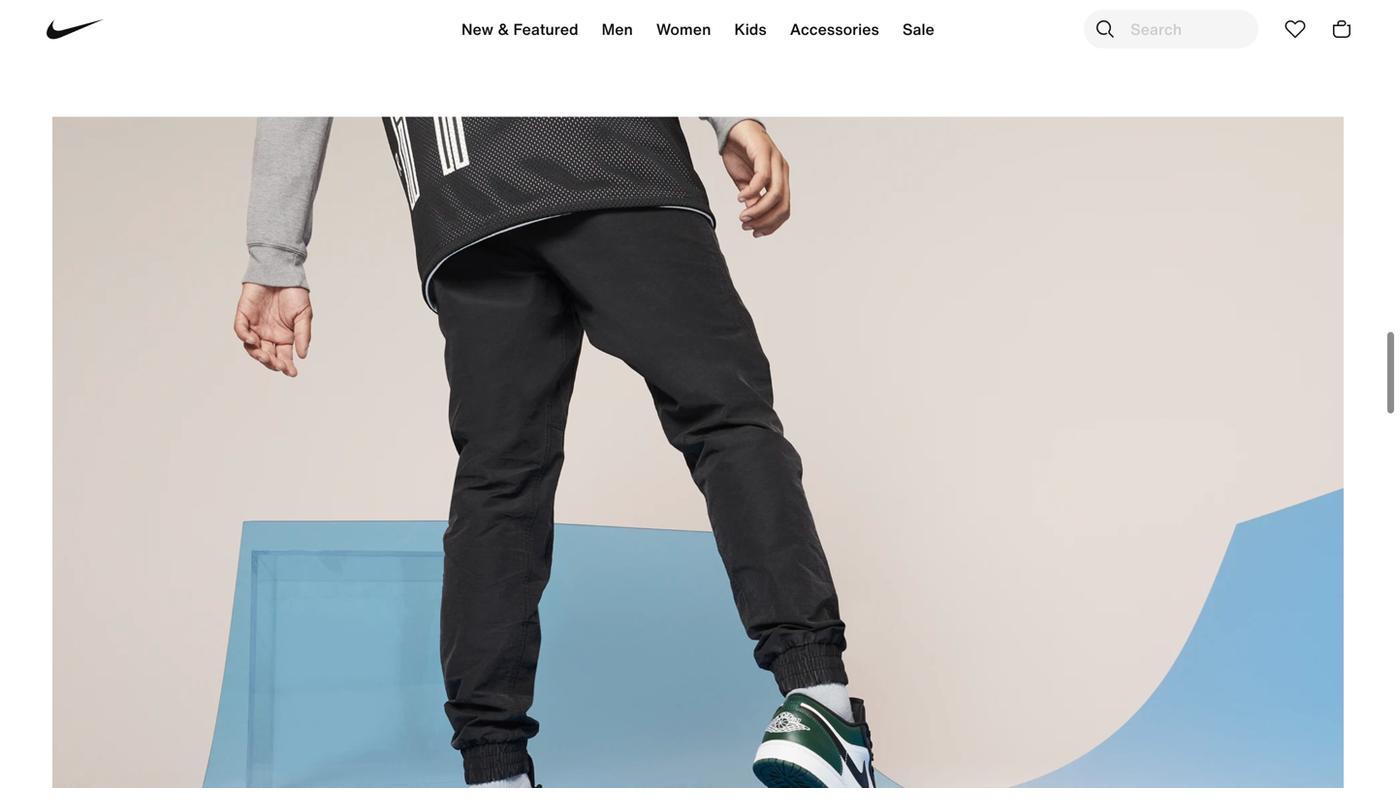 Task type: vqa. For each thing, say whether or not it's contained in the screenshot.
menu bar containing New & Featured
yes



Task type: describe. For each thing, give the bounding box(es) containing it.
kids link
[[723, 6, 778, 60]]

women link
[[645, 6, 723, 60]]

accessories link
[[778, 6, 891, 60]]

favorites image
[[1284, 17, 1307, 41]]

featured
[[513, 17, 579, 41]]

menu bar containing new & featured
[[330, 4, 1067, 62]]

Search Products text field
[[1084, 10, 1259, 48]]

men
[[602, 17, 633, 41]]

jordan
[[678, 29, 741, 57]]

1
[[747, 29, 755, 57]]

explore
[[537, 29, 607, 57]]

new
[[462, 17, 494, 41]]



Task type: locate. For each thing, give the bounding box(es) containing it.
low
[[761, 29, 798, 57]]

sale
[[903, 17, 935, 41]]

accessories
[[790, 17, 880, 41]]

menu bar
[[330, 4, 1067, 62]]

men link
[[590, 6, 645, 60]]

nike home page image
[[37, 0, 113, 68]]

shoes
[[803, 29, 860, 57]]

women
[[656, 17, 711, 41]]

sale link
[[891, 6, 946, 60]]

new & featured
[[462, 17, 579, 41]]

air
[[647, 29, 673, 57]]

the
[[612, 29, 641, 57]]

explore the air jordan 1 low shoes
[[537, 29, 860, 57]]

kids
[[735, 17, 767, 41]]

new & featured link
[[450, 6, 590, 60]]

open search modal image
[[1094, 17, 1117, 41]]

&
[[498, 17, 509, 41]]



